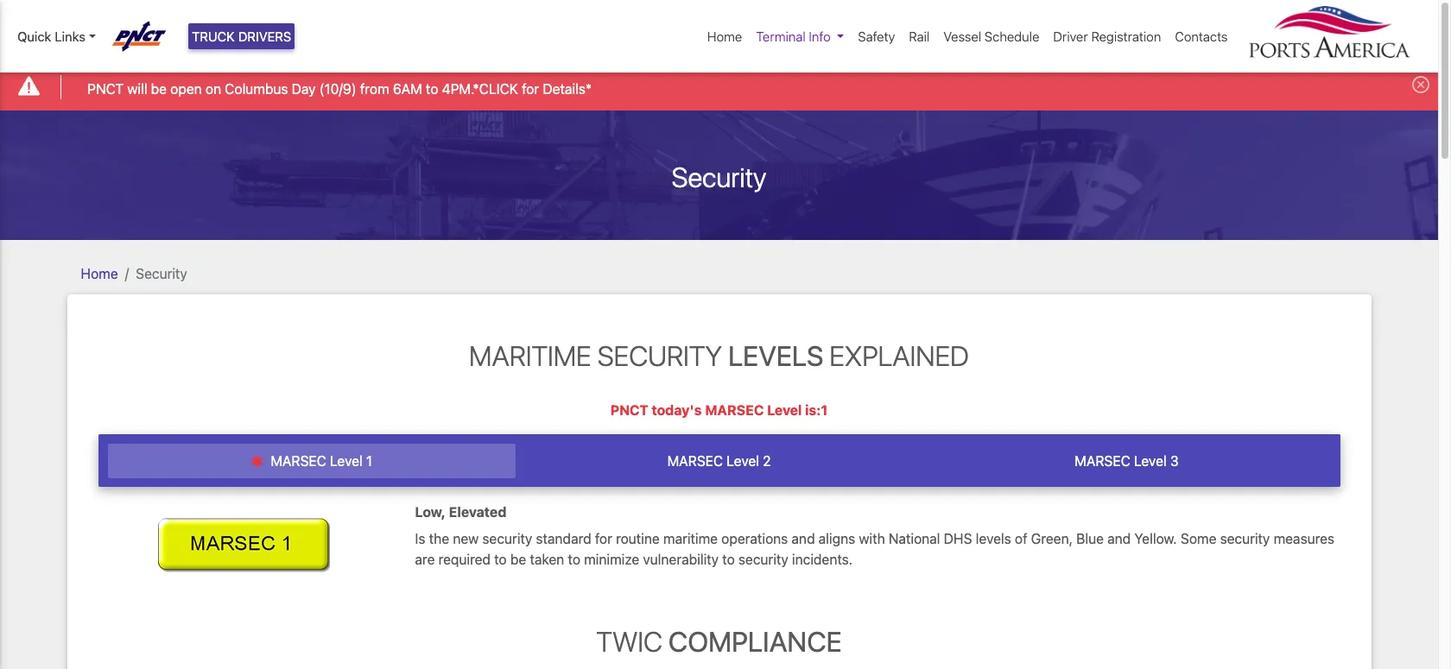 Task type: describe. For each thing, give the bounding box(es) containing it.
national
[[889, 531, 940, 547]]

terminal
[[756, 28, 806, 44]]

be inside the is the new security standard for routine maritime operations and aligns with national dhs levels of green, blue and yellow. some security measures are required to be taken to minimize vulnerability to security incidents.
[[510, 552, 526, 567]]

routine
[[616, 531, 660, 547]]

driver
[[1054, 28, 1088, 44]]

marsec level 1 link
[[108, 444, 515, 479]]

0 vertical spatial levels
[[728, 339, 824, 372]]

to right required
[[494, 552, 507, 567]]

0 horizontal spatial home
[[81, 266, 118, 281]]

(10/9)
[[319, 81, 357, 96]]

marsec for marsec level 3
[[1075, 454, 1131, 469]]

yellow.
[[1135, 531, 1177, 547]]

rail
[[909, 28, 930, 44]]

to inside alert
[[426, 81, 438, 96]]

dhs
[[944, 531, 972, 547]]

pnct for pnct today's marsec level is:1
[[610, 403, 649, 418]]

on
[[206, 81, 221, 96]]

twic
[[596, 625, 663, 658]]

rail link
[[902, 20, 937, 53]]

the
[[429, 531, 449, 547]]

compliance
[[669, 625, 842, 658]]

4pm.*click
[[442, 81, 518, 96]]

pnct for pnct will be open on columbus day (10/9) from 6am to 4pm.*click for details*
[[87, 81, 124, 96]]

safety link
[[851, 20, 902, 53]]

6am
[[393, 81, 422, 96]]

truck drivers
[[192, 28, 291, 44]]

twic compliance
[[596, 625, 842, 658]]

level left is:1
[[767, 403, 802, 418]]

taken
[[530, 552, 564, 567]]

aligns
[[819, 531, 855, 547]]

low, elevated
[[415, 505, 507, 520]]

marsec level 3
[[1075, 454, 1179, 469]]

1 horizontal spatial security
[[739, 552, 789, 567]]

incidents.
[[792, 552, 853, 567]]

contacts
[[1175, 28, 1228, 44]]

explained
[[830, 339, 969, 372]]

close image
[[1413, 76, 1430, 94]]

quick links
[[17, 28, 85, 44]]

2 and from the left
[[1108, 531, 1131, 547]]

truck drivers link
[[188, 23, 295, 50]]

quick links link
[[17, 27, 96, 46]]

0 horizontal spatial security
[[482, 531, 532, 547]]

2 horizontal spatial security
[[1220, 531, 1270, 547]]

vessel schedule
[[944, 28, 1040, 44]]

elevated
[[449, 505, 507, 520]]

new
[[453, 531, 479, 547]]

maritime
[[663, 531, 718, 547]]

pnct will be open on columbus day (10/9) from 6am to 4pm.*click for details* alert
[[0, 64, 1439, 110]]

registration
[[1092, 28, 1161, 44]]

standard
[[536, 531, 591, 547]]

operations
[[722, 531, 788, 547]]

driver registration
[[1054, 28, 1161, 44]]

truck
[[192, 28, 235, 44]]

green,
[[1031, 531, 1073, 547]]



Task type: locate. For each thing, give the bounding box(es) containing it.
2 vertical spatial security
[[598, 339, 722, 372]]

pnct
[[87, 81, 124, 96], [610, 403, 649, 418]]

maritime security levels explained
[[469, 339, 969, 372]]

security
[[672, 160, 767, 193], [136, 266, 187, 281], [598, 339, 722, 372]]

to
[[426, 81, 438, 96], [494, 552, 507, 567], [568, 552, 581, 567], [722, 552, 735, 567]]

security down elevated
[[482, 531, 532, 547]]

low,
[[415, 505, 446, 520]]

marsec up marsec level 2
[[705, 403, 764, 418]]

security down 'operations'
[[739, 552, 789, 567]]

maritime
[[469, 339, 592, 372]]

level left 3
[[1134, 454, 1167, 469]]

2
[[763, 454, 771, 469]]

0 vertical spatial home link
[[701, 20, 749, 53]]

for inside the is the new security standard for routine maritime operations and aligns with national dhs levels of green, blue and yellow. some security measures are required to be taken to minimize vulnerability to security incidents.
[[595, 531, 612, 547]]

for
[[522, 81, 539, 96], [595, 531, 612, 547]]

0 vertical spatial for
[[522, 81, 539, 96]]

safety
[[858, 28, 895, 44]]

marsec
[[705, 403, 764, 418], [271, 454, 326, 469], [667, 454, 723, 469], [1075, 454, 1131, 469]]

pnct will be open on columbus day (10/9) from 6am to 4pm.*click for details*
[[87, 81, 592, 96]]

level for marsec level 1
[[330, 454, 363, 469]]

1 vertical spatial home link
[[81, 266, 118, 281]]

1 vertical spatial for
[[595, 531, 612, 547]]

0 horizontal spatial pnct
[[87, 81, 124, 96]]

marsec down today's
[[667, 454, 723, 469]]

level for marsec level 3
[[1134, 454, 1167, 469]]

pnct inside alert
[[87, 81, 124, 96]]

vulnerability
[[643, 552, 719, 567]]

for up minimize
[[595, 531, 612, 547]]

marsec level 2 link
[[515, 444, 923, 479]]

3
[[1171, 454, 1179, 469]]

terminal info
[[756, 28, 831, 44]]

today's
[[652, 403, 702, 418]]

1
[[366, 454, 372, 469]]

marsec inside marsec level 2 link
[[667, 454, 723, 469]]

of
[[1015, 531, 1028, 547]]

open
[[170, 81, 202, 96]]

marsec inside "marsec level 3" link
[[1075, 454, 1131, 469]]

tab list
[[98, 435, 1340, 488]]

1 vertical spatial security
[[136, 266, 187, 281]]

be left taken
[[510, 552, 526, 567]]

driver registration link
[[1047, 20, 1168, 53]]

and
[[792, 531, 815, 547], [1108, 531, 1131, 547]]

0 horizontal spatial for
[[522, 81, 539, 96]]

schedule
[[985, 28, 1040, 44]]

marsec level 1
[[267, 454, 372, 469]]

with
[[859, 531, 885, 547]]

marsec level 3 link
[[923, 444, 1331, 479]]

is:1
[[805, 403, 828, 418]]

be right will
[[151, 81, 167, 96]]

level
[[767, 403, 802, 418], [330, 454, 363, 469], [727, 454, 759, 469], [1134, 454, 1167, 469]]

quick
[[17, 28, 51, 44]]

level left "1"
[[330, 454, 363, 469]]

1 horizontal spatial be
[[510, 552, 526, 567]]

vessel schedule link
[[937, 20, 1047, 53]]

pnct will be open on columbus day (10/9) from 6am to 4pm.*click for details* link
[[87, 78, 592, 99]]

1 horizontal spatial pnct
[[610, 403, 649, 418]]

terminal info link
[[749, 20, 851, 53]]

1 horizontal spatial and
[[1108, 531, 1131, 547]]

links
[[55, 28, 85, 44]]

0 vertical spatial pnct
[[87, 81, 124, 96]]

1 vertical spatial pnct
[[610, 403, 649, 418]]

levels left of
[[976, 531, 1011, 547]]

0 horizontal spatial be
[[151, 81, 167, 96]]

1 vertical spatial home
[[81, 266, 118, 281]]

pnct today's marsec level is:1
[[610, 403, 828, 418]]

1 vertical spatial be
[[510, 552, 526, 567]]

security
[[482, 531, 532, 547], [1220, 531, 1270, 547], [739, 552, 789, 567]]

details*
[[543, 81, 592, 96]]

1 horizontal spatial for
[[595, 531, 612, 547]]

1 horizontal spatial levels
[[976, 531, 1011, 547]]

0 horizontal spatial home link
[[81, 266, 118, 281]]

and right blue
[[1108, 531, 1131, 547]]

is the new security standard for routine maritime operations and aligns with national dhs levels of green, blue and yellow. some security measures are required to be taken to minimize vulnerability to security incidents.
[[415, 531, 1335, 567]]

0 horizontal spatial levels
[[728, 339, 824, 372]]

blue
[[1077, 531, 1104, 547]]

be inside alert
[[151, 81, 167, 96]]

pnct left today's
[[610, 403, 649, 418]]

0 horizontal spatial and
[[792, 531, 815, 547]]

is
[[415, 531, 426, 547]]

security right some on the right bottom
[[1220, 531, 1270, 547]]

marsec for marsec level 1
[[271, 454, 326, 469]]

to down standard
[[568, 552, 581, 567]]

are
[[415, 552, 435, 567]]

to down 'operations'
[[722, 552, 735, 567]]

contacts link
[[1168, 20, 1235, 53]]

from
[[360, 81, 389, 96]]

1 vertical spatial levels
[[976, 531, 1011, 547]]

required
[[439, 552, 491, 567]]

minimize
[[584, 552, 640, 567]]

for inside alert
[[522, 81, 539, 96]]

be
[[151, 81, 167, 96], [510, 552, 526, 567]]

level inside 'link'
[[330, 454, 363, 469]]

day
[[292, 81, 316, 96]]

drivers
[[238, 28, 291, 44]]

info
[[809, 28, 831, 44]]

home link
[[701, 20, 749, 53], [81, 266, 118, 281]]

pnct left will
[[87, 81, 124, 96]]

1 and from the left
[[792, 531, 815, 547]]

measures
[[1274, 531, 1335, 547]]

for left details*
[[522, 81, 539, 96]]

1 horizontal spatial home link
[[701, 20, 749, 53]]

home
[[708, 28, 742, 44], [81, 266, 118, 281]]

some
[[1181, 531, 1217, 547]]

marsec left "1"
[[271, 454, 326, 469]]

0 vertical spatial home
[[708, 28, 742, 44]]

marsec for marsec level 2
[[667, 454, 723, 469]]

marsec level 2
[[667, 454, 771, 469]]

will
[[127, 81, 147, 96]]

levels up is:1
[[728, 339, 824, 372]]

level for marsec level 2
[[727, 454, 759, 469]]

vessel
[[944, 28, 982, 44]]

level left '2'
[[727, 454, 759, 469]]

0 vertical spatial security
[[672, 160, 767, 193]]

1 horizontal spatial home
[[708, 28, 742, 44]]

columbus
[[225, 81, 288, 96]]

and up incidents.
[[792, 531, 815, 547]]

to right 6am
[[426, 81, 438, 96]]

levels
[[728, 339, 824, 372], [976, 531, 1011, 547]]

0 vertical spatial be
[[151, 81, 167, 96]]

tab list containing marsec level 1
[[98, 435, 1340, 488]]

marsec inside 'link'
[[271, 454, 326, 469]]

marsec left 3
[[1075, 454, 1131, 469]]

levels inside the is the new security standard for routine maritime operations and aligns with national dhs levels of green, blue and yellow. some security measures are required to be taken to minimize vulnerability to security incidents.
[[976, 531, 1011, 547]]



Task type: vqa. For each thing, say whether or not it's contained in the screenshot.
(10/9)
yes



